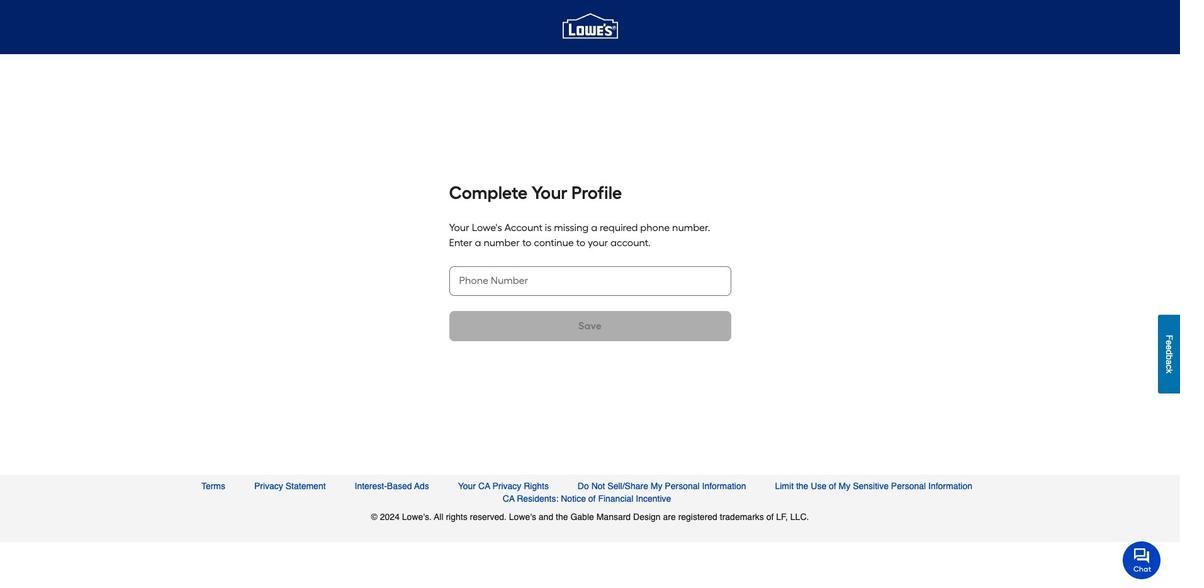 Task type: locate. For each thing, give the bounding box(es) containing it.
lowe's home improvement logo image
[[563, 0, 618, 55]]



Task type: describe. For each thing, give the bounding box(es) containing it.
chat invite button image
[[1123, 541, 1162, 579]]

personal phone number text field
[[449, 273, 731, 288]]



Task type: vqa. For each thing, say whether or not it's contained in the screenshot.
Specifications
no



